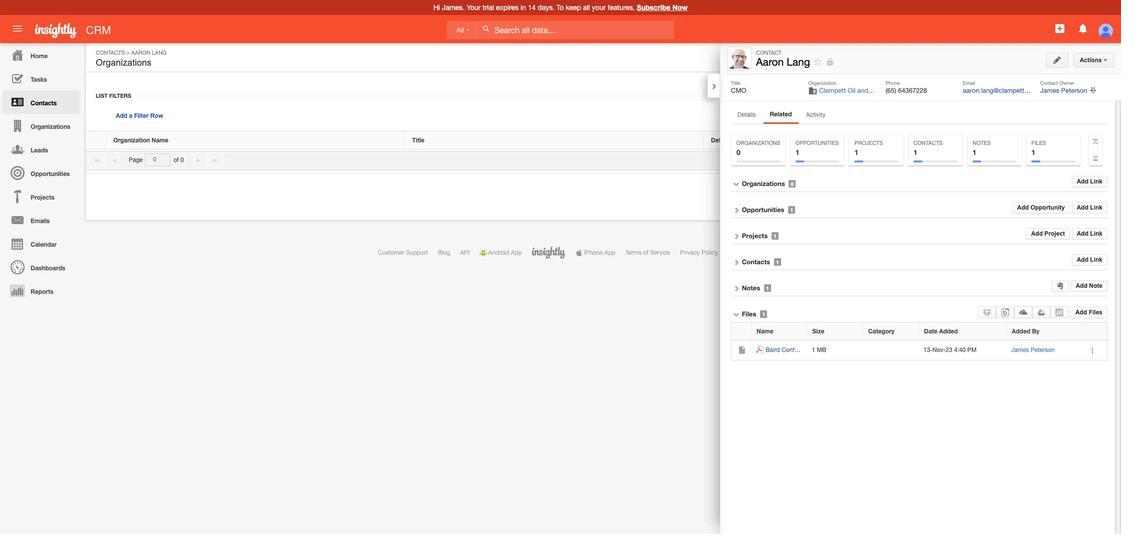 Task type: vqa. For each thing, say whether or not it's contained in the screenshot.
Thanks for contacting us.'s 16-
no



Task type: describe. For each thing, give the bounding box(es) containing it.
link for add link button on the right of project
[[1091, 230, 1103, 237]]

link inside row
[[1010, 136, 1022, 144]]

1 up addendum
[[790, 207, 794, 213]]

1 inside projects 1
[[855, 148, 859, 156]]

app for android app
[[511, 249, 522, 256]]

add right project
[[1077, 230, 1089, 237]]

clampett
[[819, 87, 846, 94]]

1 horizontal spatial of
[[643, 249, 649, 256]]

app for iphone app
[[605, 249, 616, 256]]

2 horizontal spatial 0
[[791, 181, 794, 187]]

1 up data processing addendum
[[774, 233, 777, 239]]

2 vertical spatial contacts link
[[742, 258, 770, 266]]

add left the note
[[1076, 282, 1088, 289]]

by
[[1032, 328, 1040, 335]]

customer support
[[378, 249, 428, 256]]

change record owner image
[[1090, 86, 1097, 95]]

all link
[[447, 21, 477, 39]]

james peterson inside row
[[1012, 346, 1055, 353]]

add up "add note"
[[1077, 256, 1089, 263]]

1 mb cell
[[808, 341, 864, 361]]

add files button
[[1071, 307, 1108, 318]]

add project
[[1032, 230, 1065, 237]]

0 horizontal spatial name
[[152, 136, 168, 144]]

leads link
[[3, 137, 80, 161]]

link for add link button to the right of the opportunity
[[1091, 204, 1103, 211]]

record permissions image
[[826, 56, 835, 68]]

aaron lang link
[[131, 50, 167, 56]]

1 inside "contacts 1"
[[914, 148, 918, 156]]

add link button up contact owner
[[1037, 50, 1076, 65]]

clampett oil and gas, singapore link
[[819, 87, 915, 94]]

features,
[[608, 4, 635, 12]]

organizations right chevron down image
[[742, 180, 785, 188]]

contacts inside contacts > aaron lang organizations
[[96, 50, 125, 56]]

contact for contact
[[756, 50, 782, 56]]

row containing baird conference presentation_vf.pdf
[[732, 341, 1107, 361]]

android app link
[[480, 249, 522, 256]]

owner
[[1060, 80, 1075, 86]]

add link up "add note"
[[1077, 256, 1103, 263]]

baird conference presentation_vf.pdf cell
[[752, 341, 868, 361]]

contact image
[[730, 49, 750, 69]]

add inside 'button'
[[1076, 309, 1088, 316]]

your
[[467, 4, 481, 12]]

reports
[[31, 288, 53, 295]]

add project link
[[1027, 228, 1070, 240]]

link for add link button on top of contact owner
[[1057, 54, 1069, 61]]

and
[[858, 87, 869, 94]]

iphone
[[584, 249, 603, 256]]

1 horizontal spatial name
[[757, 328, 774, 335]]

related
[[770, 110, 792, 118]]

title for title cmo
[[731, 80, 741, 86]]

no items to display
[[1035, 156, 1087, 164]]

13-nov-23 4:40 pm cell
[[919, 341, 1007, 361]]

customer
[[378, 249, 405, 256]]

opportunity
[[1031, 204, 1065, 211]]

link files from box to this image
[[1002, 308, 1010, 316]]

display
[[1068, 156, 1087, 164]]

add link button right project
[[1072, 228, 1108, 240]]

notes link
[[742, 284, 760, 292]]

1 horizontal spatial aaron
[[756, 56, 784, 68]]

1 inside "opportunities 1"
[[796, 148, 800, 156]]

all
[[457, 26, 464, 34]]

64367228
[[898, 87, 927, 94]]

files for files 1
[[1032, 140, 1047, 146]]

files inside 'button'
[[1089, 309, 1103, 316]]

add link button down display
[[1072, 176, 1108, 188]]

1 inside cell
[[812, 346, 816, 353]]

(65)
[[886, 87, 897, 94]]

baird conference presentation_vf.pdf
[[766, 346, 868, 353]]

organizations button
[[94, 56, 154, 70]]

chevron down image
[[733, 181, 740, 188]]

now
[[673, 3, 688, 12]]

chevron down image
[[733, 311, 740, 318]]

contact for contact owner
[[1041, 80, 1058, 86]]

organizations up leads "link"
[[31, 123, 70, 130]]

activity
[[806, 111, 826, 118]]

0 vertical spatial james peterson
[[1041, 87, 1088, 94]]

baird conference presentation_vf.pdf link
[[766, 346, 868, 353]]

chevron right image for notes
[[733, 285, 740, 292]]

activity link
[[800, 108, 832, 123]]

dashboards
[[31, 264, 65, 272]]

link created
[[1010, 136, 1047, 144]]

blog link
[[438, 249, 450, 256]]

add link right project
[[1077, 230, 1103, 237]]

title cmo
[[731, 80, 747, 94]]

privacy
[[680, 249, 700, 256]]

a
[[129, 112, 132, 119]]

reports link
[[3, 279, 80, 302]]

details link
[[731, 108, 763, 123]]

home link
[[3, 43, 80, 67]]

chevron right image left title cmo
[[711, 83, 718, 90]]

emails
[[31, 217, 50, 225]]

calendar
[[31, 241, 57, 248]]

1 down addendum
[[776, 259, 779, 265]]

14
[[528, 4, 536, 12]]

1 vertical spatial opportunities link
[[742, 206, 785, 214]]

link files from pandadoc to this image
[[1056, 308, 1064, 316]]

1 horizontal spatial peterson
[[1062, 87, 1088, 94]]

email
[[963, 80, 976, 86]]

crm
[[86, 24, 111, 37]]

hi
[[434, 4, 440, 12]]

service
[[650, 249, 670, 256]]

add left project
[[1032, 230, 1043, 237]]

2 added from the left
[[1012, 328, 1031, 335]]

files link
[[742, 310, 757, 318]]

link files from google drive to this image
[[1038, 308, 1046, 316]]

link files from dropbox to this image
[[984, 308, 992, 316]]

android
[[488, 249, 509, 256]]

aaron.lang@clampett.com link
[[963, 87, 1039, 94]]

link files from microsoft onedrive to this image
[[1020, 308, 1028, 316]]

aaron lang
[[756, 56, 810, 68]]

0 vertical spatial james peterson link
[[1041, 87, 1088, 94]]

1 vertical spatial peterson
[[1031, 346, 1055, 353]]

date
[[924, 328, 938, 335]]

processing
[[742, 249, 772, 256]]

project
[[1045, 230, 1065, 237]]

notes for notes 1
[[973, 140, 991, 146]]

keep
[[566, 4, 581, 12]]

0 vertical spatial opportunities
[[796, 140, 839, 146]]

subscribe now link
[[637, 3, 688, 12]]

1 mb
[[812, 346, 827, 353]]

row
[[150, 112, 163, 119]]

chevron right image for contacts
[[733, 259, 740, 266]]

1 added from the left
[[940, 328, 958, 335]]

in
[[521, 4, 526, 12]]

oil
[[848, 87, 856, 94]]

filter
[[134, 112, 149, 119]]

chevron right image for projects
[[733, 233, 740, 240]]

hi james. your trial expires in 14 days. to keep all your features, subscribe now
[[434, 3, 688, 12]]

add note link
[[1071, 280, 1108, 292]]

add link right the opportunity
[[1077, 204, 1103, 211]]



Task type: locate. For each thing, give the bounding box(es) containing it.
terms of service
[[626, 249, 670, 256]]

add left a
[[116, 112, 127, 119]]

contact owner
[[1041, 80, 1075, 86]]

opportunities link down "leads"
[[3, 161, 80, 185]]

follow image
[[813, 57, 823, 67]]

0 vertical spatial peterson
[[1062, 87, 1088, 94]]

files down the note
[[1089, 309, 1103, 316]]

0 vertical spatial details
[[738, 111, 756, 118]]

title inside title cmo
[[731, 80, 741, 86]]

0 vertical spatial organizations link
[[3, 114, 80, 137]]

privacy policy link
[[680, 249, 718, 256]]

2 vertical spatial opportunities
[[742, 206, 785, 214]]

0 horizontal spatial james
[[1012, 346, 1029, 353]]

1 horizontal spatial organizations link
[[742, 180, 785, 188]]

1 right notes link
[[766, 285, 769, 291]]

add link down display
[[1077, 178, 1103, 185]]

add a filter row link
[[116, 112, 163, 119]]

0 for organizations 0
[[737, 148, 741, 156]]

james inside row
[[1012, 346, 1029, 353]]

notes up files link
[[742, 284, 760, 292]]

0 vertical spatial organization
[[809, 80, 837, 86]]

name up the baird on the right bottom of the page
[[757, 328, 774, 335]]

0 inside organizations 0
[[737, 148, 741, 156]]

0 horizontal spatial files
[[742, 310, 757, 318]]

1 vertical spatial name
[[757, 328, 774, 335]]

1 vertical spatial organizations link
[[742, 180, 785, 188]]

aaron right contact image
[[756, 56, 784, 68]]

name
[[152, 136, 168, 144], [757, 328, 774, 335]]

organizations link
[[3, 114, 80, 137], [742, 180, 785, 188]]

1 vertical spatial of
[[643, 249, 649, 256]]

0 horizontal spatial lang
[[152, 50, 167, 56]]

email aaron.lang@clampett.com
[[963, 80, 1039, 94]]

files for files
[[742, 310, 757, 318]]

2 horizontal spatial files
[[1089, 309, 1103, 316]]

0 horizontal spatial added
[[940, 328, 958, 335]]

2 app from the left
[[605, 249, 616, 256]]

0 horizontal spatial notes
[[742, 284, 760, 292]]

0 horizontal spatial opportunities link
[[3, 161, 80, 185]]

dashboards link
[[3, 255, 80, 279]]

1 vertical spatial contact
[[1041, 80, 1058, 86]]

1 horizontal spatial opportunities link
[[742, 206, 785, 214]]

1 left the mb at the right of the page
[[812, 346, 816, 353]]

android app
[[488, 249, 522, 256]]

organization up clampett
[[809, 80, 837, 86]]

peterson down by
[[1031, 346, 1055, 353]]

opportunities inside 'link'
[[31, 170, 70, 178]]

0 horizontal spatial organizations link
[[3, 114, 80, 137]]

lang left "follow" icon
[[787, 56, 810, 68]]

organizations down details link
[[737, 140, 781, 146]]

1 horizontal spatial app
[[605, 249, 616, 256]]

0 horizontal spatial 0
[[181, 156, 184, 164]]

0 horizontal spatial of
[[174, 156, 179, 164]]

add link button up "add note"
[[1072, 254, 1108, 266]]

0 horizontal spatial contact
[[756, 50, 782, 56]]

contacts
[[96, 50, 125, 56], [31, 99, 57, 107], [914, 140, 943, 146], [742, 258, 770, 266]]

row
[[86, 131, 1095, 149], [732, 323, 1107, 341], [732, 341, 1107, 361]]

chevron right image down data
[[733, 259, 740, 266]]

add note
[[1076, 282, 1103, 289]]

add right link files from pandadoc to this icon
[[1076, 309, 1088, 316]]

app right android
[[511, 249, 522, 256]]

list filters
[[96, 92, 131, 99]]

link for add link button above "add note"
[[1091, 256, 1103, 263]]

james peterson link
[[1041, 87, 1088, 94], [1012, 346, 1055, 353]]

trial
[[483, 4, 494, 12]]

james peterson down owner
[[1041, 87, 1088, 94]]

2 vertical spatial projects
[[742, 232, 768, 240]]

add down display
[[1077, 178, 1089, 185]]

app right iphone at right top
[[605, 249, 616, 256]]

james peterson link inside row
[[1012, 346, 1055, 353]]

navigation
[[0, 43, 80, 302]]

name down row
[[152, 136, 168, 144]]

no
[[1035, 156, 1043, 164]]

notes for notes
[[742, 284, 760, 292]]

james.
[[442, 4, 465, 12]]

1 right organizations 0
[[796, 148, 800, 156]]

lang inside contacts > aaron lang organizations
[[152, 50, 167, 56]]

contacts link down 'processing'
[[742, 258, 770, 266]]

1 horizontal spatial contact
[[1041, 80, 1058, 86]]

created
[[1024, 136, 1047, 144]]

title for title
[[412, 136, 425, 144]]

opportunities down "leads"
[[31, 170, 70, 178]]

0 vertical spatial opportunities link
[[3, 161, 80, 185]]

1 horizontal spatial projects link
[[742, 232, 768, 240]]

add files
[[1076, 309, 1103, 316]]

1 vertical spatial title
[[412, 136, 425, 144]]

add link button right the opportunity
[[1072, 202, 1108, 214]]

1 right "opportunities 1"
[[855, 148, 859, 156]]

0 for of 0
[[181, 156, 184, 164]]

1 vertical spatial details
[[711, 136, 731, 144]]

1 horizontal spatial details
[[738, 111, 756, 118]]

0 horizontal spatial projects link
[[3, 185, 80, 208]]

subscribe
[[637, 3, 671, 12]]

peterson down owner
[[1062, 87, 1088, 94]]

details down cmo
[[738, 111, 756, 118]]

projects link up emails
[[3, 185, 80, 208]]

0 vertical spatial of
[[174, 156, 179, 164]]

clampett oil and gas, singapore
[[819, 87, 915, 94]]

james down contact owner
[[1041, 87, 1060, 94]]

0 horizontal spatial aaron
[[131, 50, 150, 56]]

contact
[[756, 50, 782, 56], [1041, 80, 1058, 86]]

mb
[[817, 346, 827, 353]]

1 vertical spatial projects link
[[742, 232, 768, 240]]

leads
[[31, 146, 48, 154]]

1 horizontal spatial files
[[1032, 140, 1047, 146]]

0 vertical spatial james
[[1041, 87, 1060, 94]]

contacts link left '>'
[[96, 50, 125, 56]]

james
[[1041, 87, 1060, 94], [1012, 346, 1029, 353]]

23
[[946, 346, 953, 353]]

0 horizontal spatial contacts link
[[3, 90, 80, 114]]

0 vertical spatial notes
[[973, 140, 991, 146]]

1 down created
[[1032, 148, 1036, 156]]

4:40
[[954, 346, 966, 353]]

all
[[583, 4, 590, 12]]

organization for organization
[[809, 80, 837, 86]]

to
[[557, 4, 564, 12]]

opportunities 1
[[796, 140, 839, 156]]

row containing name
[[732, 323, 1107, 341]]

0 vertical spatial contact
[[756, 50, 782, 56]]

1 horizontal spatial notes
[[973, 140, 991, 146]]

0 horizontal spatial title
[[412, 136, 425, 144]]

aaron
[[131, 50, 150, 56], [756, 56, 784, 68]]

chevron right image left notes link
[[733, 285, 740, 292]]

contact left owner
[[1041, 80, 1058, 86]]

note
[[1090, 282, 1103, 289]]

files up no
[[1032, 140, 1047, 146]]

cmo
[[731, 87, 747, 94]]

1 horizontal spatial lang
[[787, 56, 810, 68]]

notifications image
[[1077, 23, 1089, 35]]

lang
[[152, 50, 167, 56], [787, 56, 810, 68]]

contacts link down tasks
[[3, 90, 80, 114]]

1 vertical spatial projects
[[31, 194, 54, 201]]

0 horizontal spatial peterson
[[1031, 346, 1055, 353]]

customer support link
[[378, 249, 428, 256]]

1 right projects 1 in the right of the page
[[914, 148, 918, 156]]

singapore
[[886, 87, 915, 94]]

1 vertical spatial james peterson link
[[1012, 346, 1055, 353]]

james peterson link down owner
[[1041, 87, 1088, 94]]

items
[[1045, 156, 1059, 164]]

blog
[[438, 249, 450, 256]]

details left organizations 0
[[711, 136, 731, 144]]

app
[[511, 249, 522, 256], [605, 249, 616, 256]]

of
[[174, 156, 179, 164], [643, 249, 649, 256]]

size
[[813, 328, 825, 335]]

notes left link created
[[973, 140, 991, 146]]

chevron right image up data
[[733, 233, 740, 240]]

1 horizontal spatial added
[[1012, 328, 1031, 335]]

0 vertical spatial projects link
[[3, 185, 80, 208]]

0 horizontal spatial details
[[711, 136, 731, 144]]

cell
[[864, 341, 919, 361]]

1 horizontal spatial organization
[[809, 80, 837, 86]]

1 vertical spatial james peterson
[[1012, 346, 1055, 353]]

james down added by
[[1012, 346, 1029, 353]]

lang right '>'
[[152, 50, 167, 56]]

2 horizontal spatial opportunities
[[796, 140, 839, 146]]

aaron right '>'
[[131, 50, 150, 56]]

0 horizontal spatial projects
[[31, 194, 54, 201]]

data
[[728, 249, 741, 256]]

1 horizontal spatial projects
[[742, 232, 768, 240]]

calendar link
[[3, 232, 80, 255]]

>
[[126, 50, 130, 56]]

files right chevron down icon on the right bottom
[[742, 310, 757, 318]]

add link
[[1044, 54, 1069, 61], [1077, 178, 1103, 185], [1077, 204, 1103, 211], [1077, 230, 1103, 237], [1077, 256, 1103, 263]]

white image
[[483, 25, 490, 32]]

of 0
[[174, 156, 184, 164]]

opportunities link
[[3, 161, 80, 185], [742, 206, 785, 214]]

baird
[[766, 346, 780, 353]]

0 vertical spatial contacts link
[[96, 50, 125, 56]]

add left the opportunity
[[1018, 204, 1029, 211]]

actions
[[1080, 57, 1104, 64]]

phone (65) 64367228
[[886, 80, 927, 94]]

opportunities link right chevron right icon
[[742, 206, 785, 214]]

add up contact owner
[[1044, 54, 1055, 61]]

files 1
[[1032, 140, 1047, 156]]

0 horizontal spatial opportunities
[[31, 170, 70, 178]]

opportunities
[[796, 140, 839, 146], [31, 170, 70, 178], [742, 206, 785, 214]]

tasks
[[31, 76, 47, 83]]

organizations down '>'
[[96, 58, 152, 68]]

added left by
[[1012, 328, 1031, 335]]

your
[[592, 4, 606, 12]]

opportunities down activity link on the right
[[796, 140, 839, 146]]

add a filter row
[[116, 112, 163, 119]]

filters
[[109, 92, 131, 99]]

0 vertical spatial title
[[731, 80, 741, 86]]

organization up page
[[113, 136, 150, 144]]

2 horizontal spatial contacts link
[[742, 258, 770, 266]]

1 inside notes 1
[[973, 148, 977, 156]]

organizations link up "leads"
[[3, 114, 80, 137]]

expires
[[496, 4, 519, 12]]

0 horizontal spatial app
[[511, 249, 522, 256]]

1 horizontal spatial title
[[731, 80, 741, 86]]

1 vertical spatial contacts link
[[3, 90, 80, 114]]

of right page
[[174, 156, 179, 164]]

james peterson link down by
[[1012, 346, 1055, 353]]

organizations link right chevron down image
[[742, 180, 785, 188]]

added right date
[[940, 328, 958, 335]]

opportunities right chevron right icon
[[742, 206, 785, 214]]

2 horizontal spatial projects
[[855, 140, 883, 146]]

organization for organization name
[[113, 136, 150, 144]]

1 vertical spatial james
[[1012, 346, 1029, 353]]

date added
[[924, 328, 958, 335]]

0 vertical spatial projects
[[855, 140, 883, 146]]

terms
[[626, 249, 642, 256]]

add right the opportunity
[[1077, 204, 1089, 211]]

1 vertical spatial organization
[[113, 136, 150, 144]]

home
[[31, 52, 48, 60]]

chevron right image
[[733, 207, 740, 214]]

phone
[[886, 80, 900, 86]]

add opportunity link
[[1013, 202, 1070, 214]]

13-nov-23 4:40 pm
[[924, 346, 977, 353]]

of right terms
[[643, 249, 649, 256]]

add
[[1044, 54, 1055, 61], [116, 112, 127, 119], [1077, 178, 1089, 185], [1018, 204, 1029, 211], [1077, 204, 1089, 211], [1032, 230, 1043, 237], [1077, 230, 1089, 237], [1077, 256, 1089, 263], [1076, 282, 1088, 289], [1076, 309, 1088, 316]]

navigation containing home
[[0, 43, 80, 302]]

Search all data.... text field
[[477, 21, 675, 39]]

1 horizontal spatial opportunities
[[742, 206, 785, 214]]

projects link up 'processing'
[[742, 232, 768, 240]]

api link
[[460, 249, 470, 256]]

james peterson down by
[[1012, 346, 1055, 353]]

organizations inside contacts > aaron lang organizations
[[96, 58, 152, 68]]

1 vertical spatial notes
[[742, 284, 760, 292]]

0 horizontal spatial organization
[[113, 136, 150, 144]]

evernote image
[[1057, 282, 1064, 289]]

organizations 0
[[737, 140, 781, 156]]

organization inside row
[[113, 136, 150, 144]]

support
[[406, 249, 428, 256]]

row containing organization name
[[86, 131, 1095, 149]]

projects inside navigation
[[31, 194, 54, 201]]

1 inside the files 1
[[1032, 148, 1036, 156]]

addendum
[[774, 249, 804, 256]]

link for add link button underneath display
[[1091, 178, 1103, 185]]

1 horizontal spatial james
[[1041, 87, 1060, 94]]

1 app from the left
[[511, 249, 522, 256]]

related link
[[764, 108, 798, 122]]

details inside row
[[711, 136, 731, 144]]

contacts > aaron lang organizations
[[96, 50, 167, 68]]

peterson
[[1062, 87, 1088, 94], [1031, 346, 1055, 353]]

organization name
[[113, 136, 168, 144]]

1 right files link
[[762, 311, 766, 317]]

add link up contact owner
[[1044, 54, 1069, 61]]

column header
[[86, 131, 106, 149]]

add link button
[[1037, 50, 1076, 65], [1072, 176, 1108, 188], [1072, 202, 1108, 214], [1072, 228, 1108, 240], [1072, 254, 1108, 266]]

0 vertical spatial name
[[152, 136, 168, 144]]

1 vertical spatial opportunities
[[31, 170, 70, 178]]

1 right "contacts 1"
[[973, 148, 977, 156]]

1 horizontal spatial 0
[[737, 148, 741, 156]]

chevron right image
[[711, 83, 718, 90], [733, 233, 740, 240], [733, 259, 740, 266], [733, 285, 740, 292]]

13-
[[924, 346, 933, 353]]

1 horizontal spatial contacts link
[[96, 50, 125, 56]]

aaron inside contacts > aaron lang organizations
[[131, 50, 150, 56]]

contact right contact image
[[756, 50, 782, 56]]

actions button
[[1074, 53, 1114, 68]]



